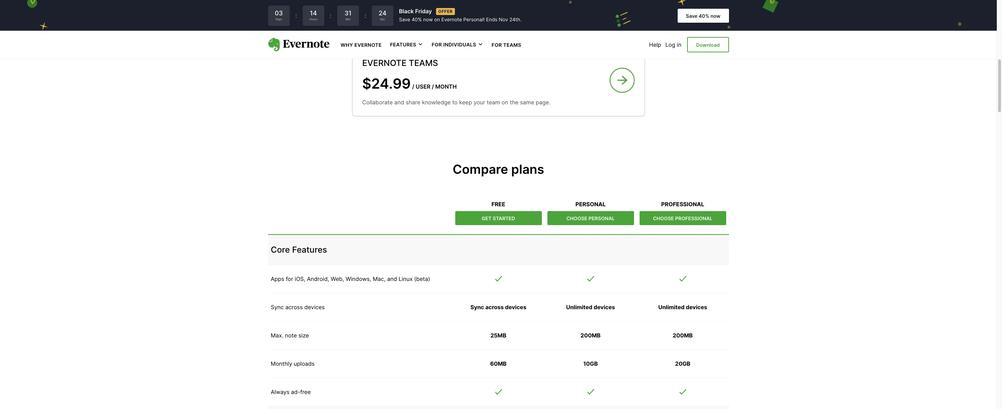 Task type: describe. For each thing, give the bounding box(es) containing it.
for individuals
[[432, 42, 477, 48]]

10gb
[[584, 361, 598, 368]]

nov
[[499, 16, 508, 22]]

03
[[275, 10, 283, 17]]

20gb
[[676, 361, 691, 368]]

max.
[[271, 332, 284, 339]]

choose professional link
[[640, 211, 727, 226]]

save 40% now
[[687, 13, 721, 19]]

1 sync from the left
[[271, 304, 284, 311]]

up
[[456, 10, 462, 17]]

1 vertical spatial and
[[395, 99, 405, 106]]

choose professional
[[654, 216, 713, 222]]

collaborate and share knowledge to keep your team on the same page.
[[363, 99, 551, 106]]

compare
[[453, 162, 509, 177]]

plans
[[512, 162, 545, 177]]

1 unlimited from the left
[[567, 304, 593, 311]]

choose for professional
[[654, 216, 675, 222]]

download
[[697, 42, 720, 48]]

ad-
[[291, 389, 300, 396]]

2 unlimited from the left
[[659, 304, 685, 311]]

teams for for teams
[[504, 42, 522, 48]]

black friday
[[399, 8, 432, 15]]

monthly
[[271, 361, 292, 368]]

1 vertical spatial features
[[292, 245, 327, 255]]

2 across from the left
[[486, 304, 504, 311]]

page.
[[536, 99, 551, 106]]

apps
[[271, 276, 285, 283]]

24th.
[[510, 16, 522, 22]]

month
[[436, 83, 457, 90]]

to
[[453, 99, 458, 106]]

get started
[[482, 216, 516, 222]]

31
[[345, 10, 352, 17]]

3 : from the left
[[365, 12, 366, 19]]

max. note size
[[271, 332, 309, 339]]

windows,
[[346, 276, 372, 283]]

sec
[[380, 18, 385, 21]]

1 200mb from the left
[[581, 332, 601, 339]]

evernote logo image
[[268, 38, 330, 52]]

2 vertical spatial evernote
[[363, 58, 407, 68]]

free
[[300, 389, 311, 396]]

choose personal
[[567, 216, 615, 222]]

offer
[[439, 9, 453, 14]]

why evernote link
[[341, 41, 382, 48]]

$
[[363, 75, 372, 92]]

mac,
[[373, 276, 386, 283]]

days
[[276, 18, 282, 21]]

1 vertical spatial on
[[502, 99, 509, 106]]

for for for individuals
[[432, 42, 442, 48]]

log in
[[666, 41, 682, 48]]

started
[[493, 216, 516, 222]]

web,
[[331, 276, 344, 283]]

in
[[677, 41, 682, 48]]

size
[[299, 332, 309, 339]]

mark up images and pdfs
[[441, 10, 510, 17]]

0 vertical spatial evernote
[[442, 16, 462, 22]]

24.99
[[372, 75, 411, 92]]

friday
[[415, 8, 432, 15]]

evernote teams
[[363, 58, 438, 68]]

choose for personal
[[567, 216, 588, 222]]

save 40% now link
[[678, 9, 729, 23]]

note
[[285, 332, 297, 339]]

why
[[341, 42, 353, 48]]

core
[[271, 245, 290, 255]]

14
[[310, 10, 317, 17]]

black
[[399, 8, 414, 15]]

features button
[[390, 41, 424, 48]]

compare plans
[[453, 162, 545, 177]]

ios,
[[295, 276, 306, 283]]

now for save 40% now
[[711, 13, 721, 19]]

for teams link
[[492, 41, 522, 48]]

1 devices from the left
[[305, 304, 325, 311]]

0 vertical spatial on
[[435, 16, 440, 22]]

your
[[474, 99, 486, 106]]

pdfs
[[496, 10, 510, 17]]

help
[[650, 41, 662, 48]]

professional inside "link"
[[676, 216, 713, 222]]

40% for save 40% now on evernote personal! ends nov 24th.
[[412, 16, 422, 22]]

2 sync across devices from the left
[[471, 304, 527, 311]]

2 vertical spatial and
[[388, 276, 397, 283]]



Task type: vqa. For each thing, say whether or not it's contained in the screenshot.


Task type: locate. For each thing, give the bounding box(es) containing it.
sync across devices
[[271, 304, 325, 311], [471, 304, 527, 311]]

keep
[[460, 99, 472, 106]]

for for for teams
[[492, 42, 502, 48]]

60mb
[[491, 361, 507, 368]]

for
[[432, 42, 442, 48], [492, 42, 502, 48]]

now up download link
[[711, 13, 721, 19]]

android,
[[307, 276, 329, 283]]

min
[[346, 18, 351, 21]]

hours
[[310, 18, 318, 21]]

for
[[286, 276, 293, 283]]

03 days
[[275, 10, 283, 21]]

1 choose from the left
[[567, 216, 588, 222]]

help link
[[650, 41, 662, 48]]

personal!
[[464, 16, 485, 22]]

0 horizontal spatial sync across devices
[[271, 304, 325, 311]]

0 horizontal spatial 40%
[[412, 16, 422, 22]]

sync
[[271, 304, 284, 311], [471, 304, 485, 311]]

0 vertical spatial personal
[[576, 201, 606, 208]]

0 horizontal spatial for
[[432, 42, 442, 48]]

save for save 40% now
[[687, 13, 698, 19]]

1 horizontal spatial now
[[711, 13, 721, 19]]

0 horizontal spatial choose
[[567, 216, 588, 222]]

40% up download link
[[699, 13, 710, 19]]

4 devices from the left
[[686, 304, 708, 311]]

2 unlimited devices from the left
[[659, 304, 708, 311]]

choose inside "link"
[[654, 216, 675, 222]]

for left individuals at the left of the page
[[432, 42, 442, 48]]

200mb up "20gb"
[[673, 332, 693, 339]]

25mb
[[491, 332, 507, 339]]

1 unlimited devices from the left
[[567, 304, 616, 311]]

features right 'core'
[[292, 245, 327, 255]]

team
[[487, 99, 500, 106]]

and right mac,
[[388, 276, 397, 283]]

1 : from the left
[[295, 12, 297, 19]]

features
[[390, 42, 417, 48], [292, 245, 327, 255]]

1 horizontal spatial choose
[[654, 216, 675, 222]]

and
[[484, 10, 494, 17], [395, 99, 405, 106], [388, 276, 397, 283]]

31 min
[[345, 10, 352, 21]]

1 horizontal spatial unlimited
[[659, 304, 685, 311]]

2 devices from the left
[[505, 304, 527, 311]]

now for save 40% now on evernote personal! ends nov 24th.
[[424, 16, 433, 22]]

1 horizontal spatial :
[[330, 12, 332, 19]]

save for save 40% now on evernote personal! ends nov 24th.
[[399, 16, 411, 22]]

0 horizontal spatial save
[[399, 16, 411, 22]]

: left 24 sec
[[365, 12, 366, 19]]

professional
[[662, 201, 705, 208], [676, 216, 713, 222]]

for inside button
[[432, 42, 442, 48]]

save 40% now on evernote personal! ends nov 24th.
[[399, 16, 522, 22]]

1 horizontal spatial 200mb
[[673, 332, 693, 339]]

/ right 'user'
[[432, 83, 434, 90]]

2 / from the left
[[432, 83, 434, 90]]

0 horizontal spatial now
[[424, 16, 433, 22]]

user
[[416, 83, 431, 90]]

ends
[[486, 16, 498, 22]]

1 horizontal spatial save
[[687, 13, 698, 19]]

(beta)
[[415, 276, 431, 283]]

1 horizontal spatial on
[[502, 99, 509, 106]]

teams up 'user'
[[409, 58, 438, 68]]

now
[[711, 13, 721, 19], [424, 16, 433, 22]]

1 vertical spatial evernote
[[355, 42, 382, 48]]

24 sec
[[379, 10, 387, 21]]

200mb
[[581, 332, 601, 339], [673, 332, 693, 339]]

choose personal link
[[548, 211, 634, 226]]

1 sync across devices from the left
[[271, 304, 325, 311]]

0 horizontal spatial /
[[413, 83, 415, 90]]

0 horizontal spatial unlimited
[[567, 304, 593, 311]]

across up note
[[286, 304, 303, 311]]

linux
[[399, 276, 413, 283]]

on left the the
[[502, 99, 509, 106]]

get
[[482, 216, 492, 222]]

same
[[520, 99, 535, 106]]

1 / from the left
[[413, 83, 415, 90]]

1 vertical spatial teams
[[409, 58, 438, 68]]

save down black
[[399, 16, 411, 22]]

sync across devices down ios,
[[271, 304, 325, 311]]

0 vertical spatial features
[[390, 42, 417, 48]]

0 vertical spatial professional
[[662, 201, 705, 208]]

log in link
[[666, 41, 682, 48]]

2 200mb from the left
[[673, 332, 693, 339]]

free
[[492, 201, 506, 208]]

share
[[406, 99, 421, 106]]

unlimited devices
[[567, 304, 616, 311], [659, 304, 708, 311]]

$ 24.99 / user / month
[[363, 75, 457, 92]]

3 devices from the left
[[594, 304, 616, 311]]

now down friday at top
[[424, 16, 433, 22]]

1 horizontal spatial unlimited devices
[[659, 304, 708, 311]]

personal
[[576, 201, 606, 208], [589, 216, 615, 222]]

for down ends
[[492, 42, 502, 48]]

evernote
[[442, 16, 462, 22], [355, 42, 382, 48], [363, 58, 407, 68]]

always ad-free
[[271, 389, 311, 396]]

across
[[286, 304, 303, 311], [486, 304, 504, 311]]

0 vertical spatial and
[[484, 10, 494, 17]]

0 horizontal spatial :
[[295, 12, 297, 19]]

1 across from the left
[[286, 304, 303, 311]]

1 horizontal spatial /
[[432, 83, 434, 90]]

unlimited
[[567, 304, 593, 311], [659, 304, 685, 311]]

1 vertical spatial professional
[[676, 216, 713, 222]]

on left mark
[[435, 16, 440, 22]]

0 horizontal spatial on
[[435, 16, 440, 22]]

why evernote
[[341, 42, 382, 48]]

40%
[[699, 13, 710, 19], [412, 16, 422, 22]]

1 vertical spatial personal
[[589, 216, 615, 222]]

1 horizontal spatial features
[[390, 42, 417, 48]]

2 horizontal spatial :
[[365, 12, 366, 19]]

24
[[379, 10, 387, 17]]

devices
[[305, 304, 325, 311], [505, 304, 527, 311], [594, 304, 616, 311], [686, 304, 708, 311]]

evernote up the 24.99 at the top left of page
[[363, 58, 407, 68]]

the
[[510, 99, 519, 106]]

: left 31 min
[[330, 12, 332, 19]]

evernote right why
[[355, 42, 382, 48]]

teams down 24th.
[[504, 42, 522, 48]]

knowledge
[[422, 99, 451, 106]]

get started link
[[456, 211, 542, 226]]

apps for ios, android, web, windows, mac, and linux (beta)
[[271, 276, 431, 283]]

1 horizontal spatial sync across devices
[[471, 304, 527, 311]]

for teams
[[492, 42, 522, 48]]

0 vertical spatial teams
[[504, 42, 522, 48]]

across up "25mb"
[[486, 304, 504, 311]]

choose
[[567, 216, 588, 222], [654, 216, 675, 222]]

1 horizontal spatial teams
[[504, 42, 522, 48]]

individuals
[[444, 42, 477, 48]]

log
[[666, 41, 676, 48]]

1 horizontal spatial for
[[492, 42, 502, 48]]

0 horizontal spatial features
[[292, 245, 327, 255]]

core features
[[271, 245, 327, 255]]

collaborate
[[363, 99, 393, 106]]

mark
[[441, 10, 454, 17]]

uploads
[[294, 361, 315, 368]]

/
[[413, 83, 415, 90], [432, 83, 434, 90]]

0 horizontal spatial unlimited devices
[[567, 304, 616, 311]]

0 horizontal spatial across
[[286, 304, 303, 311]]

0 horizontal spatial sync
[[271, 304, 284, 311]]

/ left 'user'
[[413, 83, 415, 90]]

2 sync from the left
[[471, 304, 485, 311]]

1 horizontal spatial 40%
[[699, 13, 710, 19]]

save up download link
[[687, 13, 698, 19]]

download link
[[688, 37, 729, 52]]

evernote down offer
[[442, 16, 462, 22]]

1 horizontal spatial across
[[486, 304, 504, 311]]

sync across devices up "25mb"
[[471, 304, 527, 311]]

on
[[435, 16, 440, 22], [502, 99, 509, 106]]

40% down black friday
[[412, 16, 422, 22]]

features up evernote teams
[[390, 42, 417, 48]]

: left 14 hours
[[295, 12, 297, 19]]

0 horizontal spatial teams
[[409, 58, 438, 68]]

40% for save 40% now
[[699, 13, 710, 19]]

and left the 'pdfs'
[[484, 10, 494, 17]]

teams for evernote teams
[[409, 58, 438, 68]]

always
[[271, 389, 290, 396]]

2 : from the left
[[330, 12, 332, 19]]

teams
[[504, 42, 522, 48], [409, 58, 438, 68]]

0 horizontal spatial 200mb
[[581, 332, 601, 339]]

200mb up 10gb
[[581, 332, 601, 339]]

14 hours
[[310, 10, 318, 21]]

and left share on the top of page
[[395, 99, 405, 106]]

2 choose from the left
[[654, 216, 675, 222]]

images
[[464, 10, 483, 17]]

1 horizontal spatial sync
[[471, 304, 485, 311]]

features inside "button"
[[390, 42, 417, 48]]

monthly uploads
[[271, 361, 315, 368]]

for individuals button
[[432, 41, 484, 48]]



